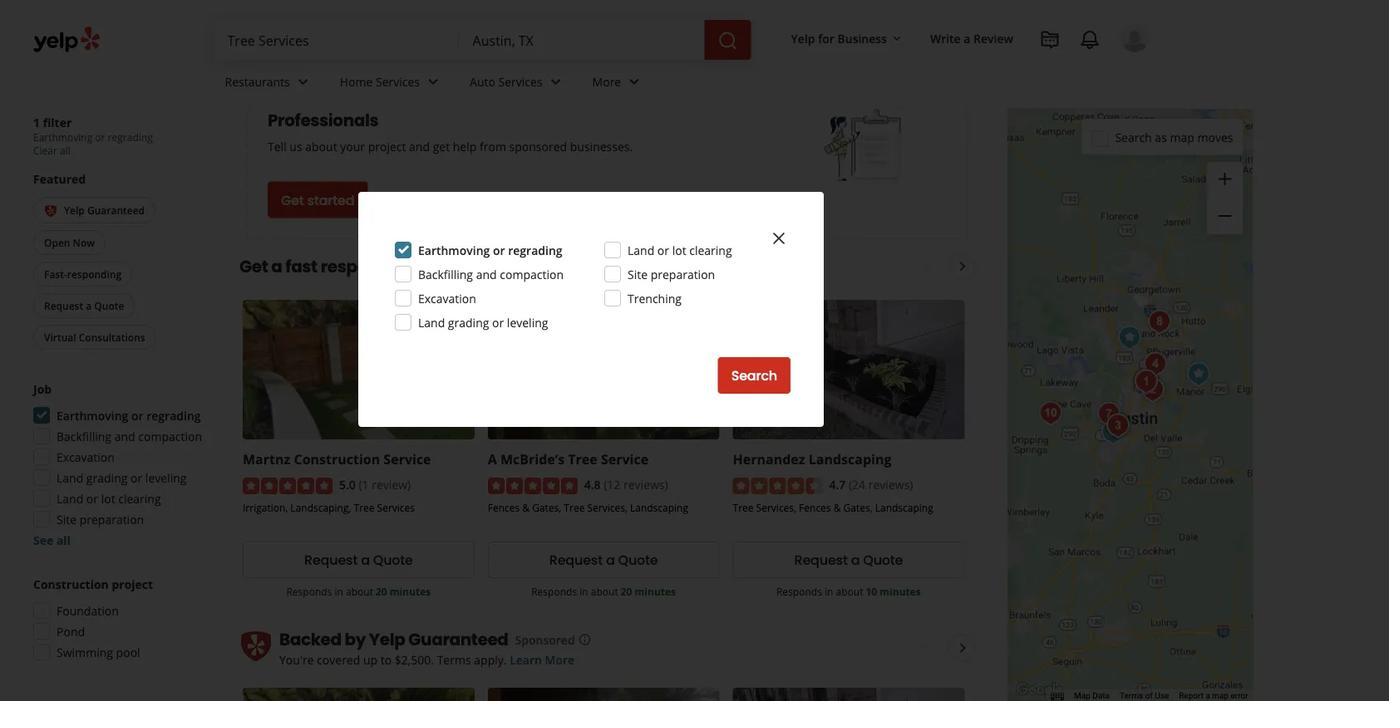 Task type: describe. For each thing, give the bounding box(es) containing it.
1 vertical spatial terms
[[1120, 691, 1143, 701]]

map region
[[925, 35, 1350, 702]]

century lawn and landscape image
[[1034, 397, 1068, 430]]

quote inside featured group
[[94, 299, 124, 313]]

backed by yelp guaranteed
[[279, 628, 508, 652]]

get for get started
[[281, 191, 304, 209]]

auto services
[[470, 74, 542, 89]]

sponsored
[[509, 139, 567, 155]]

1 vertical spatial construction
[[33, 577, 109, 592]]

moves
[[1198, 129, 1233, 145]]

final touch landscaping image
[[1139, 348, 1172, 381]]

fast-responding
[[44, 267, 122, 281]]

about for hernandez
[[836, 585, 863, 598]]

clear
[[33, 144, 57, 158]]

services inside 'free price estimates from local tree services professionals tell us about your project and get help from sponsored businesses.'
[[564, 85, 633, 108]]

projects image
[[1040, 30, 1060, 50]]

report
[[1179, 691, 1204, 701]]

1 horizontal spatial 10
[[866, 585, 877, 598]]

all inside 1 filter earthmoving or regrading clear all
[[60, 144, 70, 158]]

1 services, from the left
[[587, 501, 628, 514]]

quote for martnz
[[373, 551, 413, 569]]

responding
[[67, 267, 122, 281]]

get started
[[281, 191, 354, 209]]

a for request a quote button under fast-responding button
[[86, 299, 92, 313]]

search image
[[718, 31, 738, 51]]

error
[[1231, 691, 1248, 701]]

1 horizontal spatial from
[[480, 139, 506, 155]]

minutes for tree
[[635, 585, 676, 598]]

a mcbride's tree service
[[488, 450, 649, 468]]

and inside 'free price estimates from local tree services professionals tell us about your project and get help from sponsored businesses.'
[[409, 139, 430, 155]]

previous image
[[914, 638, 934, 658]]

local
[[481, 85, 521, 108]]

a mcbride's tree service image
[[1097, 416, 1130, 449]]

yelp for business button
[[784, 23, 910, 53]]

report a map error
[[1179, 691, 1248, 701]]

24 chevron down v2 image for auto services
[[546, 72, 566, 92]]

as
[[1155, 129, 1167, 145]]

restaurants link
[[212, 60, 326, 108]]

pool
[[116, 645, 140, 660]]

home services link
[[326, 60, 456, 108]]

your
[[340, 139, 365, 155]]

quote for hernandez
[[863, 551, 903, 569]]

virtual consultations button
[[33, 325, 156, 350]]

google image
[[1012, 680, 1067, 702]]

request a quote inside featured group
[[44, 299, 124, 313]]

0 horizontal spatial more
[[545, 652, 575, 668]]

3 minutes from the left
[[880, 585, 921, 598]]

map
[[1074, 691, 1091, 701]]

0 horizontal spatial project
[[112, 577, 153, 592]]

pond
[[57, 624, 85, 640]]

about for martnz
[[346, 585, 373, 598]]

a mcbride's tree service link
[[488, 450, 649, 468]]

16 chevron down v2 image
[[890, 32, 904, 45]]

land grading or leveling inside search dialog
[[418, 315, 548, 330]]

report a map error link
[[1179, 691, 1248, 701]]

foundation
[[57, 603, 119, 619]]

constant lawn and gardener image
[[1137, 374, 1170, 407]]

close image
[[769, 229, 789, 249]]

0 horizontal spatial excavation
[[57, 449, 115, 465]]

$2,500.
[[395, 652, 434, 668]]

request a quote button for a
[[488, 541, 720, 578]]

tree services, fences & gates, landscaping
[[733, 501, 933, 514]]

fences & gates, tree services, landscaping
[[488, 501, 688, 514]]

more inside business categories element
[[592, 74, 621, 89]]

landscaping for hernandez landscaping
[[875, 501, 933, 514]]

a
[[488, 450, 497, 468]]

(12
[[604, 476, 620, 492]]

reviews) for a mcbride's tree service
[[624, 476, 668, 492]]

response
[[321, 255, 397, 278]]

yards apart landscape image
[[1113, 321, 1146, 355]]

yelp for yelp guaranteed
[[64, 203, 85, 217]]

request for martnz construction service
[[304, 551, 358, 569]]

hernandez landscaping link
[[733, 450, 892, 468]]

20 for service
[[376, 585, 387, 598]]

1
[[33, 114, 40, 130]]

fast-responding button
[[33, 262, 132, 287]]

search dialog
[[0, 0, 1389, 702]]

map for moves
[[1170, 129, 1195, 145]]

virtual
[[44, 330, 76, 344]]

preparation inside search dialog
[[651, 266, 715, 282]]

business
[[838, 30, 887, 46]]

irrigation,
[[243, 501, 288, 514]]

price
[[306, 85, 348, 108]]

us
[[290, 139, 302, 155]]

top
[[239, 4, 276, 32]]

1 vertical spatial preparation
[[80, 512, 144, 527]]

user actions element
[[778, 21, 1173, 123]]

map data button
[[1074, 690, 1110, 702]]

clear all link
[[33, 144, 70, 158]]

review
[[974, 30, 1013, 46]]

request a quote button for martnz
[[243, 541, 474, 578]]

tree inside 'free price estimates from local tree services professionals tell us about your project and get help from sponsored businesses.'
[[524, 85, 560, 108]]

apply.
[[474, 652, 507, 668]]

get started button
[[268, 182, 368, 218]]

write
[[930, 30, 961, 46]]

regrading inside search dialog
[[508, 242, 562, 258]]

tell
[[268, 139, 287, 155]]

hernandez landscaping
[[733, 450, 892, 468]]

consultations
[[79, 330, 145, 344]]

0 vertical spatial group
[[1207, 162, 1243, 235]]

construction project
[[33, 577, 153, 592]]

top 10 best tree services near austin, texas
[[239, 4, 672, 32]]

yelp for business
[[791, 30, 887, 46]]

0 horizontal spatial compaction
[[138, 429, 202, 444]]

1 & from the left
[[522, 501, 530, 514]]

home services
[[340, 74, 420, 89]]

use
[[1155, 691, 1169, 701]]

swimming
[[57, 645, 113, 660]]

2 gates, from the left
[[843, 501, 873, 514]]

0 horizontal spatial earthmoving or regrading
[[57, 408, 201, 424]]

24 chevron down v2 image for restaurants
[[293, 72, 313, 92]]

you're
[[279, 652, 314, 668]]

notifications image
[[1080, 30, 1100, 50]]

4.7 star rating image
[[733, 477, 823, 494]]

see all button
[[33, 532, 71, 548]]

0 horizontal spatial and
[[114, 429, 135, 444]]

and inside search dialog
[[476, 266, 497, 282]]

up
[[363, 652, 378, 668]]

in for tree
[[580, 585, 588, 598]]

martnz construction service link
[[243, 450, 431, 468]]

started
[[307, 191, 354, 209]]

services right auto
[[498, 74, 542, 89]]

ej's outdoor renovations image
[[1102, 409, 1135, 443]]

5.0 (1 review)
[[339, 476, 411, 492]]

search button
[[718, 357, 791, 394]]

featured group
[[30, 171, 206, 353]]

to
[[381, 652, 392, 668]]

1 vertical spatial land grading or leveling
[[57, 470, 187, 486]]

request inside featured group
[[44, 299, 83, 313]]

search as map moves
[[1115, 129, 1233, 145]]

a for martnz's request a quote button
[[361, 551, 370, 569]]

2 vertical spatial earthmoving
[[57, 408, 128, 424]]

request for hernandez landscaping
[[794, 551, 848, 569]]

guaranteed
[[87, 203, 145, 217]]

responds in about 20 minutes for tree
[[531, 585, 676, 598]]

professionals
[[268, 108, 378, 132]]

4.7 (24 reviews)
[[829, 476, 913, 492]]

request a quote for hernandez
[[794, 551, 903, 569]]

1 service from the left
[[384, 450, 431, 468]]

you're covered up to $2,500. terms apply. learn more
[[279, 652, 575, 668]]

services down "review)"
[[377, 501, 415, 514]]

restaurants
[[225, 74, 290, 89]]

2 vertical spatial regrading
[[147, 408, 201, 424]]

martnz
[[243, 450, 290, 468]]

in for service
[[335, 585, 343, 598]]

a for request a quote button related to a
[[606, 551, 615, 569]]

(1
[[359, 476, 369, 492]]

0 horizontal spatial from
[[438, 85, 478, 108]]

0 horizontal spatial backfilling and compaction
[[57, 429, 202, 444]]

2 services, from the left
[[756, 501, 796, 514]]

lot inside search dialog
[[672, 242, 686, 258]]

a left fast
[[271, 255, 282, 278]]

near
[[487, 4, 535, 32]]

yelp guaranteed
[[369, 628, 508, 652]]

request a quote button for hernandez
[[733, 541, 965, 578]]

tree right 'best'
[[351, 4, 395, 32]]

a for write a review 'link' at the top right
[[964, 30, 971, 46]]

best
[[304, 4, 347, 32]]

texas
[[613, 4, 672, 32]]

previous image
[[914, 256, 934, 276]]

0 horizontal spatial lot
[[101, 491, 115, 507]]

for
[[818, 30, 835, 46]]

open now button
[[33, 230, 106, 255]]



Task type: vqa. For each thing, say whether or not it's contained in the screenshot.
Sponsored related to Backed by Yelp Guaranteed
yes



Task type: locate. For each thing, give the bounding box(es) containing it.
from right the help
[[480, 139, 506, 155]]

0 horizontal spatial 20
[[376, 585, 387, 598]]

landscaping for a mcbride's tree service
[[630, 501, 688, 514]]

get
[[433, 139, 450, 155]]

regrading
[[108, 131, 153, 144], [508, 242, 562, 258], [147, 408, 201, 424]]

16 yelp guaranteed v2 image
[[44, 205, 57, 218]]

responds in about 20 minutes
[[286, 585, 431, 598], [531, 585, 676, 598]]

2 24 chevron down v2 image from the left
[[624, 72, 644, 92]]

1 horizontal spatial map
[[1212, 691, 1229, 701]]

search for search
[[731, 367, 777, 385]]

1 vertical spatial 10
[[866, 585, 877, 598]]

0 horizontal spatial construction
[[33, 577, 109, 592]]

get inside button
[[281, 191, 304, 209]]

terms down yelp guaranteed
[[437, 652, 471, 668]]

0 horizontal spatial 24 chevron down v2 image
[[423, 72, 443, 92]]

1 responds from the left
[[286, 585, 332, 598]]

tree down 4.7 star rating image
[[733, 501, 754, 514]]

landscaping down 4.7 (24 reviews)
[[875, 501, 933, 514]]

0 horizontal spatial minutes
[[390, 585, 431, 598]]

1 vertical spatial get
[[239, 255, 268, 278]]

request a quote down fast-responding button
[[44, 299, 124, 313]]

or inside 1 filter earthmoving or regrading clear all
[[95, 131, 105, 144]]

clearing inside search dialog
[[689, 242, 732, 258]]

search inside search button
[[731, 367, 777, 385]]

1 horizontal spatial fences
[[799, 501, 831, 514]]

0 horizontal spatial land grading or leveling
[[57, 470, 187, 486]]

1 gates, from the left
[[532, 501, 561, 514]]

24 chevron down v2 image
[[293, 72, 313, 92], [546, 72, 566, 92]]

sponsored for get a fast response
[[404, 258, 464, 274]]

1 vertical spatial from
[[480, 139, 506, 155]]

terms of use link
[[1120, 691, 1169, 701]]

request a quote down the irrigation, landscaping, tree services on the left bottom of the page
[[304, 551, 413, 569]]

construction up foundation
[[33, 577, 109, 592]]

earthmoving or regrading
[[418, 242, 562, 258], [57, 408, 201, 424]]

sponsored for backed by yelp guaranteed
[[515, 632, 575, 648]]

next image right previous icon at the top of the page
[[953, 256, 973, 276]]

5.0
[[339, 476, 356, 492]]

0 horizontal spatial get
[[239, 255, 268, 278]]

all inside group
[[56, 532, 71, 548]]

fences down 4.8 star rating "image"
[[488, 501, 520, 514]]

site up trenching
[[628, 266, 648, 282]]

1 horizontal spatial responds
[[531, 585, 577, 598]]

all right see
[[56, 532, 71, 548]]

request for a mcbride's tree service
[[549, 551, 603, 569]]

auto
[[470, 74, 495, 89]]

site preparation up see all button
[[57, 512, 144, 527]]

1 horizontal spatial clearing
[[689, 242, 732, 258]]

project up foundation
[[112, 577, 153, 592]]

1 horizontal spatial construction
[[294, 450, 380, 468]]

services, down (12
[[587, 501, 628, 514]]

leveling inside search dialog
[[507, 315, 548, 330]]

earthmoving inside 1 filter earthmoving or regrading clear all
[[33, 131, 92, 144]]

constant lawn and gardener image
[[1137, 374, 1170, 407]]

0 vertical spatial site
[[628, 266, 648, 282]]

ej's outdoor renovations image
[[1102, 409, 1135, 443]]

0 horizontal spatial site
[[57, 512, 77, 527]]

1 vertical spatial site
[[57, 512, 77, 527]]

24 chevron down v2 image left auto
[[423, 72, 443, 92]]

martnz construction service image
[[1092, 398, 1126, 431], [1092, 398, 1126, 431]]

regrading inside 1 filter earthmoving or regrading clear all
[[108, 131, 153, 144]]

1 horizontal spatial earthmoving or regrading
[[418, 242, 562, 258]]

service up 4.8 (12 reviews)
[[601, 450, 649, 468]]

site up see all button
[[57, 512, 77, 527]]

hernandez landscaping image
[[1102, 409, 1135, 443], [1102, 409, 1135, 443]]

quote for a
[[618, 551, 658, 569]]

from left local
[[438, 85, 478, 108]]

1 vertical spatial land or lot clearing
[[57, 491, 161, 507]]

2 & from the left
[[834, 501, 841, 514]]

services left near
[[399, 4, 483, 32]]

1 vertical spatial regrading
[[508, 242, 562, 258]]

next image right previous image
[[953, 638, 973, 658]]

0 vertical spatial construction
[[294, 450, 380, 468]]

backfilling inside search dialog
[[418, 266, 473, 282]]

16 info v2 image
[[578, 634, 592, 647]]

0 vertical spatial search
[[1115, 129, 1152, 145]]

land or lot clearing up trenching
[[628, 242, 732, 258]]

&
[[522, 501, 530, 514], [834, 501, 841, 514]]

1 horizontal spatial excavation
[[418, 291, 476, 306]]

request a quote button up responds in about 10 minutes
[[733, 541, 965, 578]]

fences down 4.7
[[799, 501, 831, 514]]

0 horizontal spatial map
[[1170, 129, 1195, 145]]

keyboard shortcuts image
[[1051, 693, 1064, 701]]

trenching
[[628, 291, 682, 306]]

(24
[[849, 476, 866, 492]]

24 chevron down v2 image inside restaurants link
[[293, 72, 313, 92]]

1 reviews) from the left
[[624, 476, 668, 492]]

yelp left for
[[791, 30, 815, 46]]

lot
[[672, 242, 686, 258], [101, 491, 115, 507]]

0 horizontal spatial land or lot clearing
[[57, 491, 161, 507]]

1 horizontal spatial land or lot clearing
[[628, 242, 732, 258]]

services, down 4.7 star rating image
[[756, 501, 796, 514]]

request a quote
[[44, 299, 124, 313], [304, 551, 413, 569], [549, 551, 658, 569], [794, 551, 903, 569]]

0 vertical spatial earthmoving
[[33, 131, 92, 144]]

2 in from the left
[[580, 585, 588, 598]]

1 minutes from the left
[[390, 585, 431, 598]]

land grading or leveling
[[418, 315, 548, 330], [57, 470, 187, 486]]

1 vertical spatial search
[[731, 367, 777, 385]]

project right your
[[368, 139, 406, 155]]

a
[[964, 30, 971, 46], [271, 255, 282, 278], [86, 299, 92, 313], [361, 551, 370, 569], [606, 551, 615, 569], [851, 551, 860, 569], [1206, 691, 1210, 701]]

yelp for yelp for business
[[791, 30, 815, 46]]

free
[[268, 85, 303, 108]]

3 in from the left
[[825, 585, 833, 598]]

1 horizontal spatial site preparation
[[628, 266, 715, 282]]

1 vertical spatial lot
[[101, 491, 115, 507]]

1 vertical spatial group
[[28, 381, 206, 549]]

1 vertical spatial backfilling
[[57, 429, 111, 444]]

excavation inside search dialog
[[418, 291, 476, 306]]

1 horizontal spatial site
[[628, 266, 648, 282]]

1 horizontal spatial in
[[580, 585, 588, 598]]

1 vertical spatial leveling
[[145, 470, 187, 486]]

1 horizontal spatial services,
[[756, 501, 796, 514]]

tree down the 4.8
[[564, 501, 585, 514]]

1 horizontal spatial service
[[601, 450, 649, 468]]

site inside search dialog
[[628, 266, 648, 282]]

martnz construction service
[[243, 450, 431, 468]]

0 vertical spatial compaction
[[500, 266, 564, 282]]

request down fences & gates, tree services, landscaping
[[549, 551, 603, 569]]

2 service from the left
[[601, 450, 649, 468]]

earthmoving or regrading inside search dialog
[[418, 242, 562, 258]]

request a quote up responds in about 10 minutes
[[794, 551, 903, 569]]

about
[[305, 139, 337, 155], [346, 585, 373, 598], [591, 585, 618, 598], [836, 585, 863, 598]]

responds for tree
[[531, 585, 577, 598]]

24 chevron down v2 image for more
[[624, 72, 644, 92]]

more link
[[579, 60, 658, 108]]

construction up 5.0
[[294, 450, 380, 468]]

preparation up construction project
[[80, 512, 144, 527]]

see all
[[33, 532, 71, 548]]

0 vertical spatial more
[[592, 74, 621, 89]]

1 horizontal spatial yelp
[[791, 30, 815, 46]]

more
[[592, 74, 621, 89], [545, 652, 575, 668]]

sponsored right response
[[404, 258, 464, 274]]

0 horizontal spatial preparation
[[80, 512, 144, 527]]

free price estimates from local tree services professionals image
[[824, 104, 907, 187]]

yelp inside featured group
[[64, 203, 85, 217]]

1 vertical spatial excavation
[[57, 449, 115, 465]]

a right report
[[1206, 691, 1210, 701]]

gates, down (24
[[843, 501, 873, 514]]

1 vertical spatial backfilling and compaction
[[57, 429, 202, 444]]

next image
[[953, 256, 973, 276], [953, 638, 973, 658]]

reviews) for hernandez landscaping
[[869, 476, 913, 492]]

request up virtual
[[44, 299, 83, 313]]

1 horizontal spatial search
[[1115, 129, 1152, 145]]

responds
[[286, 585, 332, 598], [531, 585, 577, 598], [776, 585, 822, 598]]

24 chevron down v2 image
[[423, 72, 443, 92], [624, 72, 644, 92]]

hernandez
[[733, 450, 805, 468]]

a down fast-responding button
[[86, 299, 92, 313]]

yelp guaranteed button
[[33, 198, 155, 224]]

1 horizontal spatial backfilling and compaction
[[418, 266, 564, 282]]

0 horizontal spatial in
[[335, 585, 343, 598]]

request a quote for a
[[549, 551, 658, 569]]

request up responds in about 10 minutes
[[794, 551, 848, 569]]

20 for tree
[[621, 585, 632, 598]]

24 chevron down v2 image down "texas"
[[624, 72, 644, 92]]

0 vertical spatial terms
[[437, 652, 471, 668]]

1 20 from the left
[[376, 585, 387, 598]]

gates, down 4.8 star rating "image"
[[532, 501, 561, 514]]

quote up responds in about 10 minutes
[[863, 551, 903, 569]]

1 vertical spatial yelp
[[64, 203, 85, 217]]

mcbride's
[[500, 450, 565, 468]]

1 horizontal spatial grading
[[448, 315, 489, 330]]

grading inside group
[[86, 470, 128, 486]]

1 responds in about 20 minutes from the left
[[286, 585, 431, 598]]

1 vertical spatial clearing
[[118, 491, 161, 507]]

map for error
[[1212, 691, 1229, 701]]

& down 4.8 star rating "image"
[[522, 501, 530, 514]]

reviews) right (12
[[624, 476, 668, 492]]

0 horizontal spatial leveling
[[145, 470, 187, 486]]

landscaping up (24
[[809, 450, 892, 468]]

responds for service
[[286, 585, 332, 598]]

quote up consultations
[[94, 299, 124, 313]]

2 next image from the top
[[953, 638, 973, 658]]

now
[[73, 236, 95, 249]]

compaction
[[500, 266, 564, 282], [138, 429, 202, 444]]

0 vertical spatial and
[[409, 139, 430, 155]]

2 20 from the left
[[621, 585, 632, 598]]

request a quote button down the irrigation, landscaping, tree services on the left bottom of the page
[[243, 541, 474, 578]]

zoom out image
[[1215, 206, 1235, 226]]

site preparation
[[628, 266, 715, 282], [57, 512, 144, 527]]

5 star rating image
[[243, 477, 333, 494]]

group containing construction project
[[28, 576, 206, 666]]

0 vertical spatial project
[[368, 139, 406, 155]]

24 chevron down v2 image for home services
[[423, 72, 443, 92]]

responds in about 10 minutes
[[776, 585, 921, 598]]

map right as
[[1170, 129, 1195, 145]]

responds in about 20 minutes up 16 info v2 image
[[531, 585, 676, 598]]

austin,
[[539, 4, 609, 32]]

tree down (1
[[354, 501, 375, 514]]

24 chevron down v2 image inside the more link
[[624, 72, 644, 92]]

land or lot clearing inside search dialog
[[628, 242, 732, 258]]

0 horizontal spatial search
[[731, 367, 777, 385]]

responds in about 20 minutes for service
[[286, 585, 431, 598]]

None search field
[[214, 20, 755, 60]]

map data
[[1074, 691, 1110, 701]]

2 responds from the left
[[531, 585, 577, 598]]

request a quote button down fast-responding button
[[33, 293, 135, 318]]

business categories element
[[212, 60, 1150, 108]]

24 chevron down v2 image right auto services
[[546, 72, 566, 92]]

terms
[[437, 652, 471, 668], [1120, 691, 1143, 701]]

request a quote button down fences & gates, tree services, landscaping
[[488, 541, 720, 578]]

a up responds in about 10 minutes
[[851, 551, 860, 569]]

request a quote button
[[33, 293, 135, 318], [243, 541, 474, 578], [488, 541, 720, 578], [733, 541, 965, 578]]

responds in about 20 minutes up by
[[286, 585, 431, 598]]

next image for previous icon at the top of the page
[[953, 256, 973, 276]]

get left started
[[281, 191, 304, 209]]

0 vertical spatial next image
[[953, 256, 973, 276]]

1 vertical spatial earthmoving or regrading
[[57, 408, 201, 424]]

free price estimates from local tree services professionals tell us about your project and get help from sponsored businesses.
[[268, 85, 633, 155]]

land or lot clearing up see all
[[57, 491, 161, 507]]

search for search as map moves
[[1115, 129, 1152, 145]]

4.8 (12 reviews)
[[584, 476, 668, 492]]

job
[[33, 381, 52, 397]]

1 vertical spatial more
[[545, 652, 575, 668]]

0 horizontal spatial fences
[[488, 501, 520, 514]]

24 chevron down v2 image inside home services link
[[423, 72, 443, 92]]

0 horizontal spatial yelp
[[64, 203, 85, 217]]

2 responds in about 20 minutes from the left
[[531, 585, 676, 598]]

get a fast response
[[239, 255, 397, 278]]

2 24 chevron down v2 image from the left
[[546, 72, 566, 92]]

0 horizontal spatial grading
[[86, 470, 128, 486]]

0 vertical spatial map
[[1170, 129, 1195, 145]]

1 vertical spatial sponsored
[[515, 632, 575, 648]]

minutes for service
[[390, 585, 431, 598]]

learn more link
[[510, 652, 575, 668]]

kg lawn care image
[[1143, 306, 1176, 339]]

backfilling and compaction inside search dialog
[[418, 266, 564, 282]]

a inside 'link'
[[964, 30, 971, 46]]

virtual consultations
[[44, 330, 145, 344]]

backed
[[279, 628, 341, 652]]

map left error
[[1212, 691, 1229, 701]]

home
[[340, 74, 373, 89]]

get left fast
[[239, 255, 268, 278]]

write a review link
[[924, 23, 1020, 53]]

landscaping,
[[290, 501, 351, 514]]

a right write
[[964, 30, 971, 46]]

services right home
[[376, 74, 420, 89]]

review)
[[372, 476, 411, 492]]

group containing job
[[28, 381, 206, 549]]

0 vertical spatial clearing
[[689, 242, 732, 258]]

yelp inside user actions element
[[791, 30, 815, 46]]

1 vertical spatial site preparation
[[57, 512, 144, 527]]

0 vertical spatial all
[[60, 144, 70, 158]]

manuel tree services & landscaping image
[[1130, 365, 1163, 399], [1130, 365, 1163, 399]]

terms of use
[[1120, 691, 1169, 701]]

request a quote for martnz
[[304, 551, 413, 569]]

1 horizontal spatial leveling
[[507, 315, 548, 330]]

covered
[[317, 652, 360, 668]]

more right learn on the bottom of page
[[545, 652, 575, 668]]

a down fences & gates, tree services, landscaping
[[606, 551, 615, 569]]

site preparation inside search dialog
[[628, 266, 715, 282]]

get for get a fast response
[[239, 255, 268, 278]]

tree up the 4.8
[[568, 450, 598, 468]]

1 horizontal spatial compaction
[[500, 266, 564, 282]]

0 horizontal spatial site preparation
[[57, 512, 144, 527]]

1 horizontal spatial backfilling
[[418, 266, 473, 282]]

24 chevron down v2 image inside auto services link
[[546, 72, 566, 92]]

zoom in image
[[1215, 169, 1235, 189]]

help
[[453, 139, 477, 155]]

0 horizontal spatial reviews)
[[624, 476, 668, 492]]

a down the irrigation, landscaping, tree services on the left bottom of the page
[[361, 551, 370, 569]]

1 in from the left
[[335, 585, 343, 598]]

& down 4.7
[[834, 501, 841, 514]]

0 vertical spatial yelp
[[791, 30, 815, 46]]

fast-
[[44, 267, 67, 281]]

4.7
[[829, 476, 846, 492]]

about inside 'free price estimates from local tree services professionals tell us about your project and get help from sponsored businesses.'
[[305, 139, 337, 155]]

tree right local
[[524, 85, 560, 108]]

gates,
[[532, 501, 561, 514], [843, 501, 873, 514]]

1 vertical spatial project
[[112, 577, 153, 592]]

services up businesses.
[[564, 85, 633, 108]]

compaction inside search dialog
[[500, 266, 564, 282]]

1 24 chevron down v2 image from the left
[[293, 72, 313, 92]]

2 horizontal spatial in
[[825, 585, 833, 598]]

2 vertical spatial and
[[114, 429, 135, 444]]

1 horizontal spatial project
[[368, 139, 406, 155]]

grading inside search dialog
[[448, 315, 489, 330]]

fast
[[285, 255, 317, 278]]

earthmoving inside search dialog
[[418, 242, 490, 258]]

filter
[[43, 114, 72, 130]]

data
[[1093, 691, 1110, 701]]

0 horizontal spatial &
[[522, 501, 530, 514]]

in
[[335, 585, 343, 598], [580, 585, 588, 598], [825, 585, 833, 598]]

1 fences from the left
[[488, 501, 520, 514]]

1 24 chevron down v2 image from the left
[[423, 72, 443, 92]]

of
[[1145, 691, 1153, 701]]

terms left "of"
[[1120, 691, 1143, 701]]

2 reviews) from the left
[[869, 476, 913, 492]]

1 horizontal spatial terms
[[1120, 691, 1143, 701]]

0 vertical spatial 10
[[280, 4, 300, 32]]

quote down "review)"
[[373, 551, 413, 569]]

next image for previous image
[[953, 638, 973, 658]]

castro family landscaping image
[[1182, 358, 1215, 391]]

estimates
[[351, 85, 435, 108]]

1 next image from the top
[[953, 256, 973, 276]]

project inside 'free price estimates from local tree services professionals tell us about your project and get help from sponsored businesses.'
[[368, 139, 406, 155]]

2 horizontal spatial minutes
[[880, 585, 921, 598]]

more up businesses.
[[592, 74, 621, 89]]

request down the irrigation, landscaping, tree services on the left bottom of the page
[[304, 551, 358, 569]]

manuel tree services & landscaping image
[[1130, 365, 1163, 399], [1130, 365, 1163, 399]]

a for request a quote button associated with hernandez
[[851, 551, 860, 569]]

0 vertical spatial land grading or leveling
[[418, 315, 548, 330]]

about for a
[[591, 585, 618, 598]]

0 horizontal spatial sponsored
[[404, 258, 464, 274]]

0 vertical spatial get
[[281, 191, 304, 209]]

learn
[[510, 652, 542, 668]]

0 vertical spatial sponsored
[[404, 258, 464, 274]]

request a quote down fences & gates, tree services, landscaping
[[549, 551, 658, 569]]

backfilling inside group
[[57, 429, 111, 444]]

2 fences from the left
[[799, 501, 831, 514]]

service up "review)"
[[384, 450, 431, 468]]

4.8 star rating image
[[488, 477, 578, 494]]

0 horizontal spatial 24 chevron down v2 image
[[293, 72, 313, 92]]

yelp right 16 yelp guaranteed v2 image
[[64, 203, 85, 217]]

a inside group
[[86, 299, 92, 313]]

map
[[1170, 129, 1195, 145], [1212, 691, 1229, 701]]

1 horizontal spatial 24 chevron down v2 image
[[546, 72, 566, 92]]

2 minutes from the left
[[635, 585, 676, 598]]

0 horizontal spatial clearing
[[118, 491, 161, 507]]

4.8
[[584, 476, 601, 492]]

1 filter earthmoving or regrading clear all
[[33, 114, 153, 158]]

search
[[1115, 129, 1152, 145], [731, 367, 777, 385]]

1 horizontal spatial 24 chevron down v2 image
[[624, 72, 644, 92]]

1 horizontal spatial lot
[[672, 242, 686, 258]]

quote down fences & gates, tree services, landscaping
[[618, 551, 658, 569]]

sponsored up learn more link
[[515, 632, 575, 648]]

preparation up trenching
[[651, 266, 715, 282]]

reviews) right (24
[[869, 476, 913, 492]]

24 chevron down v2 image up the professionals
[[293, 72, 313, 92]]

clearing
[[689, 242, 732, 258], [118, 491, 161, 507]]

all right clear
[[60, 144, 70, 158]]

0 vertical spatial backfilling
[[418, 266, 473, 282]]

landscaping down 4.8 (12 reviews)
[[630, 501, 688, 514]]

site preparation up trenching
[[628, 266, 715, 282]]

get
[[281, 191, 304, 209], [239, 255, 268, 278]]

1 horizontal spatial more
[[592, 74, 621, 89]]

group
[[1207, 162, 1243, 235], [28, 381, 206, 549], [28, 576, 206, 666]]

3 responds from the left
[[776, 585, 822, 598]]



